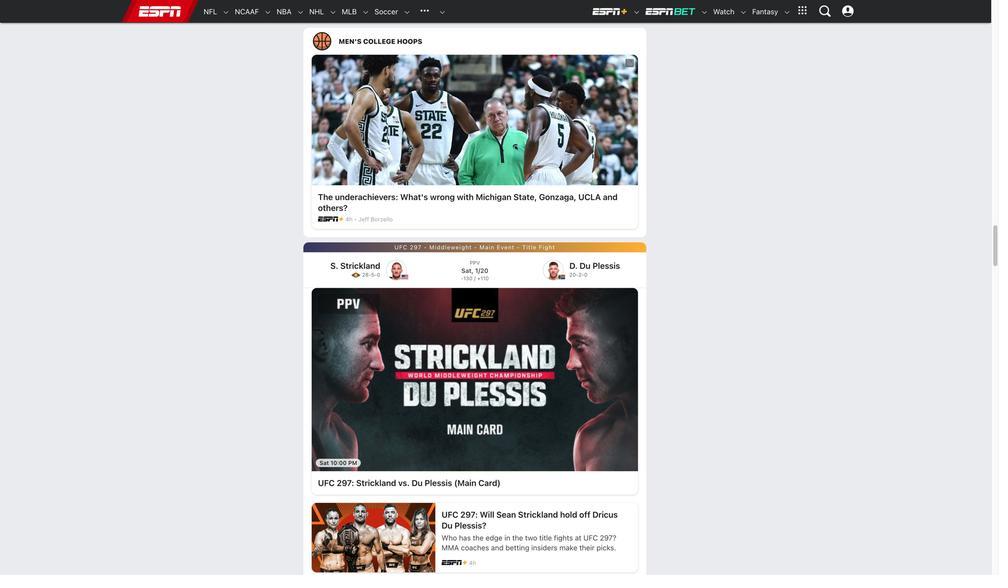 Task type: locate. For each thing, give the bounding box(es) containing it.
gonzaga,
[[539, 192, 577, 202]]

ucla
[[579, 192, 601, 202]]

1 vertical spatial du
[[412, 479, 423, 489]]

- left title
[[517, 244, 520, 251]]

-
[[424, 244, 427, 251], [474, 244, 478, 251], [517, 244, 520, 251], [461, 276, 464, 282]]

- down sat,
[[461, 276, 464, 282]]

soccer
[[375, 7, 398, 16]]

dricus
[[593, 511, 618, 520]]

ufc down sat
[[318, 479, 335, 489]]

ufc 297: strickland vs. du plessis (main card)
[[318, 479, 501, 489]]

ufc
[[395, 244, 408, 251], [318, 479, 335, 489], [442, 511, 459, 520], [584, 534, 598, 543]]

+110
[[477, 276, 489, 282]]

du inside ufc 297: will sean strickland hold off dricus du plessis? who has the edge in the two title fights at ufc 297? mma coaches and betting insiders make their picks.
[[442, 521, 453, 531]]

watch link
[[708, 1, 735, 23]]

1 vertical spatial 297:
[[461, 511, 478, 520]]

1 horizontal spatial 297:
[[461, 511, 478, 520]]

1 vertical spatial and
[[491, 544, 504, 553]]

1 horizontal spatial and
[[603, 192, 618, 202]]

28-5-0
[[362, 272, 380, 278]]

0 vertical spatial 297:
[[337, 479, 354, 489]]

ufc up their
[[584, 534, 598, 543]]

plessis right d.
[[593, 261, 620, 271]]

ufc for ufc 297 - middleweight - main event - title fight
[[395, 244, 408, 251]]

297: for strickland
[[337, 479, 354, 489]]

1 horizontal spatial plessis
[[593, 261, 620, 271]]

0 horizontal spatial 4h
[[346, 216, 353, 223]]

will
[[480, 511, 495, 520]]

make
[[560, 544, 578, 553]]

ppv sat, 1/20 -130 / +110
[[461, 260, 489, 282]]

nfl
[[204, 7, 217, 16]]

2 horizontal spatial du
[[580, 261, 591, 271]]

fantasy link
[[747, 1, 779, 23]]

pm
[[348, 460, 357, 467]]

0 horizontal spatial and
[[491, 544, 504, 553]]

297: for will
[[461, 511, 478, 520]]

plessis inside d. du plessis 20-2-0
[[593, 261, 620, 271]]

1 the from the left
[[473, 534, 484, 543]]

10:00
[[331, 460, 347, 467]]

two
[[525, 534, 538, 543]]

nfl link
[[199, 1, 217, 23]]

2-
[[579, 272, 584, 278]]

- left main
[[474, 244, 478, 251]]

4h
[[346, 216, 353, 223], [469, 560, 476, 567]]

du right vs.
[[412, 479, 423, 489]]

plessis
[[593, 261, 620, 271], [425, 479, 452, 489]]

2 vertical spatial du
[[442, 521, 453, 531]]

0 horizontal spatial du
[[412, 479, 423, 489]]

card)
[[479, 479, 501, 489]]

nba link
[[272, 1, 292, 23]]

mlb link
[[337, 1, 357, 23]]

strickland inside ufc 297: will sean strickland hold off dricus du plessis? who has the edge in the two title fights at ufc 297? mma coaches and betting insiders make their picks.
[[518, 511, 558, 520]]

men's college hoops
[[339, 37, 423, 45]]

0 vertical spatial 4h
[[346, 216, 353, 223]]

4h left jeff
[[346, 216, 353, 223]]

0 vertical spatial and
[[603, 192, 618, 202]]

with
[[457, 192, 474, 202]]

1 vertical spatial plessis
[[425, 479, 452, 489]]

their
[[580, 544, 595, 553]]

28-
[[362, 272, 371, 278]]

fight
[[539, 244, 556, 251]]

the
[[473, 534, 484, 543], [513, 534, 523, 543]]

297?
[[600, 534, 617, 543]]

betting
[[506, 544, 530, 553]]

strickland left vs.
[[356, 479, 396, 489]]

du up who
[[442, 521, 453, 531]]

0 vertical spatial plessis
[[593, 261, 620, 271]]

and right ucla
[[603, 192, 618, 202]]

ufc up plessis?
[[442, 511, 459, 520]]

the underachievers: what's wrong with michigan state, gonzaga, ucla and others?
[[318, 192, 618, 213]]

sean
[[497, 511, 516, 520]]

d. du plessis 20-2-0
[[570, 261, 620, 278]]

coaches
[[461, 544, 489, 553]]

1 vertical spatial 4h
[[469, 560, 476, 567]]

0
[[377, 272, 380, 278], [584, 272, 588, 278]]

0 vertical spatial du
[[580, 261, 591, 271]]

297: inside ufc 297: will sean strickland hold off dricus du plessis? who has the edge in the two title fights at ufc 297? mma coaches and betting insiders make their picks.
[[461, 511, 478, 520]]

and down "edge" on the bottom
[[491, 544, 504, 553]]

- inside ppv sat, 1/20 -130 / +110
[[461, 276, 464, 282]]

0 horizontal spatial plessis
[[425, 479, 452, 489]]

0 right 28-
[[377, 272, 380, 278]]

strickland up 28-
[[340, 261, 380, 271]]

and
[[603, 192, 618, 202], [491, 544, 504, 553]]

title
[[522, 244, 537, 251]]

michigan
[[476, 192, 512, 202]]

2 vertical spatial strickland
[[518, 511, 558, 520]]

1 vertical spatial strickland
[[356, 479, 396, 489]]

wrong
[[430, 192, 455, 202]]

event
[[497, 244, 515, 251]]

0 right 20-
[[584, 272, 588, 278]]

297:
[[337, 479, 354, 489], [461, 511, 478, 520]]

ncaaf link
[[230, 1, 259, 23]]

du
[[580, 261, 591, 271], [412, 479, 423, 489], [442, 521, 453, 531]]

nba
[[277, 7, 292, 16]]

title
[[540, 534, 552, 543]]

at
[[575, 534, 582, 543]]

2 0 from the left
[[584, 272, 588, 278]]

1 horizontal spatial du
[[442, 521, 453, 531]]

s.
[[331, 261, 338, 271]]

130
[[464, 276, 473, 282]]

mma
[[442, 544, 459, 553]]

strickland
[[340, 261, 380, 271], [356, 479, 396, 489], [518, 511, 558, 520]]

297
[[410, 244, 422, 251]]

297: down 10:00
[[337, 479, 354, 489]]

plessis left (main
[[425, 479, 452, 489]]

borzello
[[371, 216, 393, 223]]

insiders
[[532, 544, 558, 553]]

what's
[[400, 192, 428, 202]]

s. strickland
[[331, 261, 380, 271]]

0 horizontal spatial 0
[[377, 272, 380, 278]]

1 horizontal spatial the
[[513, 534, 523, 543]]

0 horizontal spatial the
[[473, 534, 484, 543]]

ufc left 297
[[395, 244, 408, 251]]

2 the from the left
[[513, 534, 523, 543]]

the
[[318, 192, 333, 202]]

the up coaches
[[473, 534, 484, 543]]

strickland up the two
[[518, 511, 558, 520]]

0 horizontal spatial 297:
[[337, 479, 354, 489]]

1 horizontal spatial 0
[[584, 272, 588, 278]]

0 inside d. du plessis 20-2-0
[[584, 272, 588, 278]]

297: up plessis?
[[461, 511, 478, 520]]

1 0 from the left
[[377, 272, 380, 278]]

the up the betting
[[513, 534, 523, 543]]

4h down coaches
[[469, 560, 476, 567]]

jeff borzello
[[359, 216, 393, 223]]

du up 2-
[[580, 261, 591, 271]]



Task type: describe. For each thing, give the bounding box(es) containing it.
ufc for ufc 297: will sean strickland hold off dricus du plessis? who has the edge in the two title fights at ufc 297? mma coaches and betting insiders make their picks.
[[442, 511, 459, 520]]

college
[[363, 37, 396, 45]]

who
[[442, 534, 457, 543]]

ncaaf
[[235, 7, 259, 16]]

5-
[[371, 272, 377, 278]]

1 horizontal spatial 4h
[[469, 560, 476, 567]]

sat,
[[462, 267, 474, 275]]

du inside d. du plessis 20-2-0
[[580, 261, 591, 271]]

main
[[480, 244, 495, 251]]

nhl
[[309, 7, 324, 16]]

and inside the underachievers: what's wrong with michigan state, gonzaga, ucla and others?
[[603, 192, 618, 202]]

jeff
[[359, 216, 369, 223]]

and inside ufc 297: will sean strickland hold off dricus du plessis? who has the edge in the two title fights at ufc 297? mma coaches and betting insiders make their picks.
[[491, 544, 504, 553]]

hoops
[[397, 37, 423, 45]]

men's
[[339, 37, 362, 45]]

fights
[[554, 534, 573, 543]]

fantasy
[[753, 7, 779, 16]]

ufc 297: will sean strickland hold off dricus du plessis? who has the edge in the two title fights at ufc 297? mma coaches and betting insiders make their picks.
[[442, 511, 618, 553]]

mlb
[[342, 7, 357, 16]]

soccer link
[[370, 1, 398, 23]]

in
[[505, 534, 511, 543]]

off
[[580, 511, 591, 520]]

d.
[[570, 261, 578, 271]]

middleweight
[[430, 244, 472, 251]]

ufc for ufc 297: strickland vs. du plessis (main card)
[[318, 479, 335, 489]]

sat 10:00 pm
[[320, 460, 357, 467]]

edge
[[486, 534, 503, 543]]

ufc 297 - middleweight - main event - title fight
[[395, 244, 556, 251]]

state,
[[514, 192, 537, 202]]

ppv
[[470, 260, 480, 266]]

nhl link
[[304, 1, 324, 23]]

others?
[[318, 203, 348, 213]]

/
[[474, 276, 476, 282]]

has
[[459, 534, 471, 543]]

picks.
[[597, 544, 617, 553]]

hold
[[560, 511, 578, 520]]

1/20
[[475, 267, 489, 275]]

watch
[[714, 7, 735, 16]]

(main
[[454, 479, 477, 489]]

- right 297
[[424, 244, 427, 251]]

20-
[[570, 272, 579, 278]]

0 vertical spatial strickland
[[340, 261, 380, 271]]

sat
[[320, 460, 329, 467]]

vs.
[[398, 479, 410, 489]]

underachievers:
[[335, 192, 398, 202]]

plessis?
[[455, 521, 487, 531]]



Task type: vqa. For each thing, say whether or not it's contained in the screenshot.
Mlb
yes



